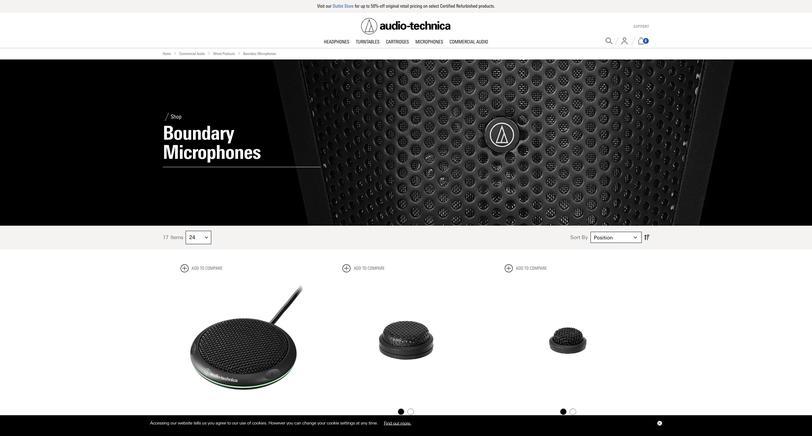 Task type: describe. For each thing, give the bounding box(es) containing it.
home
[[163, 51, 171, 56]]

headphones link
[[321, 39, 353, 45]]

us
[[202, 421, 206, 426]]

agree
[[216, 421, 226, 426]]

turntables
[[356, 39, 380, 45]]

2 divider line image from the left
[[632, 37, 635, 45]]

find out more. link
[[379, 419, 416, 429]]

at
[[356, 421, 360, 426]]

wired
[[213, 51, 222, 56]]

1 add to compare button from the left
[[180, 265, 223, 273]]

add to compare button for the es945o/tb3 image
[[505, 265, 547, 273]]

cookie
[[327, 421, 339, 426]]

boundary microphones for breadcrumbs image in the left of the page
[[243, 51, 276, 56]]

support
[[634, 24, 649, 29]]

compare for the es945o/tb3 image
[[530, 266, 547, 271]]

off
[[380, 3, 385, 9]]

boundary microphones image
[[0, 59, 812, 226]]

sort
[[570, 235, 580, 241]]

wired products
[[213, 51, 235, 56]]

retail
[[400, 3, 409, 9]]

cartridges
[[386, 39, 409, 45]]

0
[[645, 39, 647, 43]]

set descending direction image
[[644, 234, 649, 242]]

commercial for the left commercial audio link
[[179, 51, 196, 56]]

original
[[386, 3, 399, 9]]

0 vertical spatial commercial audio link
[[446, 39, 491, 45]]

microphones for breadcrumbs image in the left of the page
[[258, 51, 276, 56]]

audio-technica es964 boundary array microphone image
[[180, 278, 307, 405]]

breadcrumbs image
[[238, 52, 241, 55]]

our for accessing
[[170, 421, 177, 426]]

1 divider line image from the left
[[615, 37, 619, 45]]

shop
[[171, 113, 182, 120]]

more.
[[400, 421, 411, 426]]

visit our outlet store for up to 50%-off original retail pricing on select certified refurbished products.
[[317, 3, 495, 9]]

1 you from the left
[[208, 421, 214, 426]]

commercial for commercial audio link to the top
[[450, 39, 475, 45]]

microphones link
[[412, 39, 446, 45]]

add to compare for es945o/xlr image
[[354, 266, 385, 271]]

boundary for divider line image
[[163, 122, 234, 145]]

turntables link
[[353, 39, 383, 45]]

cross image
[[658, 423, 661, 425]]

1 horizontal spatial our
[[232, 421, 238, 426]]

products.
[[479, 3, 495, 9]]

any
[[361, 421, 367, 426]]

store
[[344, 3, 354, 9]]

up
[[361, 3, 365, 9]]

find
[[384, 421, 392, 426]]

select
[[429, 3, 439, 9]]

2 you from the left
[[286, 421, 293, 426]]

products
[[223, 51, 235, 56]]

carrat down image
[[634, 236, 637, 239]]

can
[[294, 421, 301, 426]]

store logo image
[[361, 18, 451, 34]]

accessing
[[150, 421, 169, 426]]

1 add from the left
[[192, 266, 199, 271]]

on
[[423, 3, 428, 9]]

cookies.
[[252, 421, 267, 426]]

accessing our website tells us you agree to our use of cookies. however you can change your cookie settings at any time.
[[150, 421, 379, 426]]



Task type: locate. For each thing, give the bounding box(es) containing it.
1 horizontal spatial add to compare
[[354, 266, 385, 271]]

to for add to compare button corresponding to es945o/xlr image
[[362, 266, 367, 271]]

2 horizontal spatial add
[[516, 266, 524, 271]]

2 horizontal spatial compare
[[530, 266, 547, 271]]

1 horizontal spatial option group
[[504, 408, 632, 417]]

0 horizontal spatial commercial audio
[[179, 51, 205, 56]]

3 add to compare button from the left
[[505, 265, 547, 273]]

1 vertical spatial audio
[[197, 51, 205, 56]]

3 compare from the left
[[530, 266, 547, 271]]

0 horizontal spatial boundary
[[163, 122, 234, 145]]

1 horizontal spatial you
[[286, 421, 293, 426]]

2 horizontal spatial add to compare
[[516, 266, 547, 271]]

0 horizontal spatial audio
[[197, 51, 205, 56]]

es945o/xlr image
[[343, 278, 470, 405]]

our right visit
[[326, 3, 332, 9]]

2 breadcrumbs image from the left
[[208, 52, 211, 55]]

2 compare from the left
[[368, 266, 385, 271]]

you right us
[[208, 421, 214, 426]]

for
[[355, 3, 360, 9]]

certified
[[440, 3, 455, 9]]

headphones
[[324, 39, 349, 45]]

0 horizontal spatial add to compare button
[[180, 265, 223, 273]]

outlet
[[333, 3, 343, 9]]

wired products link
[[213, 51, 235, 57]]

es945o/tb3 image
[[505, 278, 632, 405]]

1 vertical spatial boundary microphones
[[163, 122, 261, 164]]

our left website
[[170, 421, 177, 426]]

find out more.
[[384, 421, 411, 426]]

compare
[[205, 266, 223, 271], [368, 266, 385, 271], [530, 266, 547, 271]]

compare for es945o/xlr image
[[368, 266, 385, 271]]

option group for es945o/xlr image
[[342, 408, 470, 417]]

by
[[582, 235, 588, 241]]

0 horizontal spatial option group
[[342, 408, 470, 417]]

refurbished
[[456, 3, 478, 9]]

0 horizontal spatial commercial audio link
[[179, 51, 205, 57]]

option group for the es945o/tb3 image
[[504, 408, 632, 417]]

add for es945o/xlr image
[[354, 266, 361, 271]]

0 horizontal spatial commercial
[[179, 51, 196, 56]]

0 horizontal spatial add
[[192, 266, 199, 271]]

3 add to compare from the left
[[516, 266, 547, 271]]

pricing
[[410, 3, 422, 9]]

2 add to compare button from the left
[[343, 265, 385, 273]]

magnifying glass image
[[606, 37, 613, 45]]

1 option group from the left
[[342, 408, 470, 417]]

audio
[[476, 39, 488, 45], [197, 51, 205, 56]]

0 vertical spatial commercial
[[450, 39, 475, 45]]

commercial
[[450, 39, 475, 45], [179, 51, 196, 56]]

add to compare
[[192, 266, 223, 271], [354, 266, 385, 271], [516, 266, 547, 271]]

website
[[178, 421, 192, 426]]

2 vertical spatial microphones
[[163, 141, 261, 164]]

commercial audio for the left commercial audio link
[[179, 51, 205, 56]]

support link
[[634, 24, 649, 29]]

cartridges link
[[383, 39, 412, 45]]

use
[[239, 421, 246, 426]]

boundary right breadcrumbs image in the left of the page
[[243, 51, 257, 56]]

commercial audio
[[450, 39, 488, 45], [179, 51, 205, 56]]

our left "use" at the left bottom
[[232, 421, 238, 426]]

of
[[247, 421, 251, 426]]

0 vertical spatial commercial audio
[[450, 39, 488, 45]]

1 horizontal spatial add
[[354, 266, 361, 271]]

1 horizontal spatial compare
[[368, 266, 385, 271]]

0 vertical spatial audio
[[476, 39, 488, 45]]

1 compare from the left
[[205, 266, 223, 271]]

0 vertical spatial boundary microphones
[[243, 51, 276, 56]]

0 horizontal spatial divider line image
[[615, 37, 619, 45]]

17
[[163, 235, 168, 241]]

time.
[[369, 421, 378, 426]]

outlet store link
[[333, 3, 354, 9]]

2 option group from the left
[[504, 408, 632, 417]]

commercial audio for commercial audio link to the top
[[450, 39, 488, 45]]

1 horizontal spatial commercial audio link
[[446, 39, 491, 45]]

3 add from the left
[[516, 266, 524, 271]]

1 vertical spatial microphones
[[258, 51, 276, 56]]

option group
[[342, 408, 470, 417], [504, 408, 632, 417]]

1 add to compare from the left
[[192, 266, 223, 271]]

divider line image right magnifying glass icon
[[615, 37, 619, 45]]

visit
[[317, 3, 325, 9]]

1 breadcrumbs image from the left
[[174, 52, 177, 55]]

your
[[317, 421, 326, 426]]

however
[[268, 421, 285, 426]]

breadcrumbs image
[[174, 52, 177, 55], [208, 52, 211, 55]]

divider line image left basket icon
[[632, 37, 635, 45]]

1 horizontal spatial boundary
[[243, 51, 257, 56]]

0 horizontal spatial add to compare
[[192, 266, 223, 271]]

our for visit
[[326, 3, 332, 9]]

commercial audio link
[[446, 39, 491, 45], [179, 51, 205, 57]]

microphones
[[415, 39, 443, 45], [258, 51, 276, 56], [163, 141, 261, 164]]

1 vertical spatial commercial audio link
[[179, 51, 205, 57]]

1 horizontal spatial divider line image
[[632, 37, 635, 45]]

to for first add to compare button
[[200, 266, 204, 271]]

sort by
[[570, 235, 588, 241]]

microphones inside microphones link
[[415, 39, 443, 45]]

add to compare button
[[180, 265, 223, 273], [343, 265, 385, 273], [505, 265, 547, 273]]

carrat down image
[[205, 236, 208, 239]]

you
[[208, 421, 214, 426], [286, 421, 293, 426]]

breadcrumbs image for commercial audio
[[174, 52, 177, 55]]

tells
[[194, 421, 201, 426]]

divider line image
[[615, 37, 619, 45], [632, 37, 635, 45]]

to
[[366, 3, 370, 9], [200, 266, 204, 271], [362, 266, 367, 271], [525, 266, 529, 271], [227, 421, 231, 426]]

to for add to compare button associated with the es945o/tb3 image
[[525, 266, 529, 271]]

boundary inside boundary microphones
[[163, 122, 234, 145]]

breadcrumbs image left wired
[[208, 52, 211, 55]]

out
[[393, 421, 399, 426]]

breadcrumbs image for wired products
[[208, 52, 211, 55]]

boundary for breadcrumbs image in the left of the page
[[243, 51, 257, 56]]

1 horizontal spatial breadcrumbs image
[[208, 52, 211, 55]]

boundary down shop
[[163, 122, 234, 145]]

1 horizontal spatial audio
[[476, 39, 488, 45]]

add to compare for the es945o/tb3 image
[[516, 266, 547, 271]]

microphones for divider line image
[[163, 141, 261, 164]]

0 link
[[638, 37, 649, 45]]

you left the can
[[286, 421, 293, 426]]

1 horizontal spatial commercial
[[450, 39, 475, 45]]

0 horizontal spatial you
[[208, 421, 214, 426]]

boundary
[[243, 51, 257, 56], [163, 122, 234, 145]]

home link
[[163, 51, 171, 57]]

50%-
[[371, 3, 380, 9]]

0 horizontal spatial breadcrumbs image
[[174, 52, 177, 55]]

0 horizontal spatial our
[[170, 421, 177, 426]]

0 horizontal spatial compare
[[205, 266, 223, 271]]

add to compare button for es945o/xlr image
[[343, 265, 385, 273]]

our
[[326, 3, 332, 9], [170, 421, 177, 426], [232, 421, 238, 426]]

2 add to compare from the left
[[354, 266, 385, 271]]

basket image
[[638, 37, 645, 45]]

1 horizontal spatial commercial audio
[[450, 39, 488, 45]]

2 horizontal spatial add to compare button
[[505, 265, 547, 273]]

1 horizontal spatial add to compare button
[[343, 265, 385, 273]]

1 vertical spatial commercial
[[179, 51, 196, 56]]

17 items
[[163, 235, 183, 241]]

boundary microphones for divider line image
[[163, 122, 261, 164]]

settings
[[340, 421, 355, 426]]

0 vertical spatial microphones
[[415, 39, 443, 45]]

divider line image
[[163, 113, 171, 121]]

2 add from the left
[[354, 266, 361, 271]]

1 vertical spatial boundary
[[163, 122, 234, 145]]

change
[[302, 421, 316, 426]]

breadcrumbs image right home
[[174, 52, 177, 55]]

items
[[171, 235, 183, 241]]

1 vertical spatial commercial audio
[[179, 51, 205, 56]]

0 vertical spatial boundary
[[243, 51, 257, 56]]

boundary microphones
[[243, 51, 276, 56], [163, 122, 261, 164]]

add
[[192, 266, 199, 271], [354, 266, 361, 271], [516, 266, 524, 271]]

2 horizontal spatial our
[[326, 3, 332, 9]]

add for the es945o/tb3 image
[[516, 266, 524, 271]]



Task type: vqa. For each thing, say whether or not it's contained in the screenshot.
ES945O/XLR image's ADD TO COMPARE BUTTON
yes



